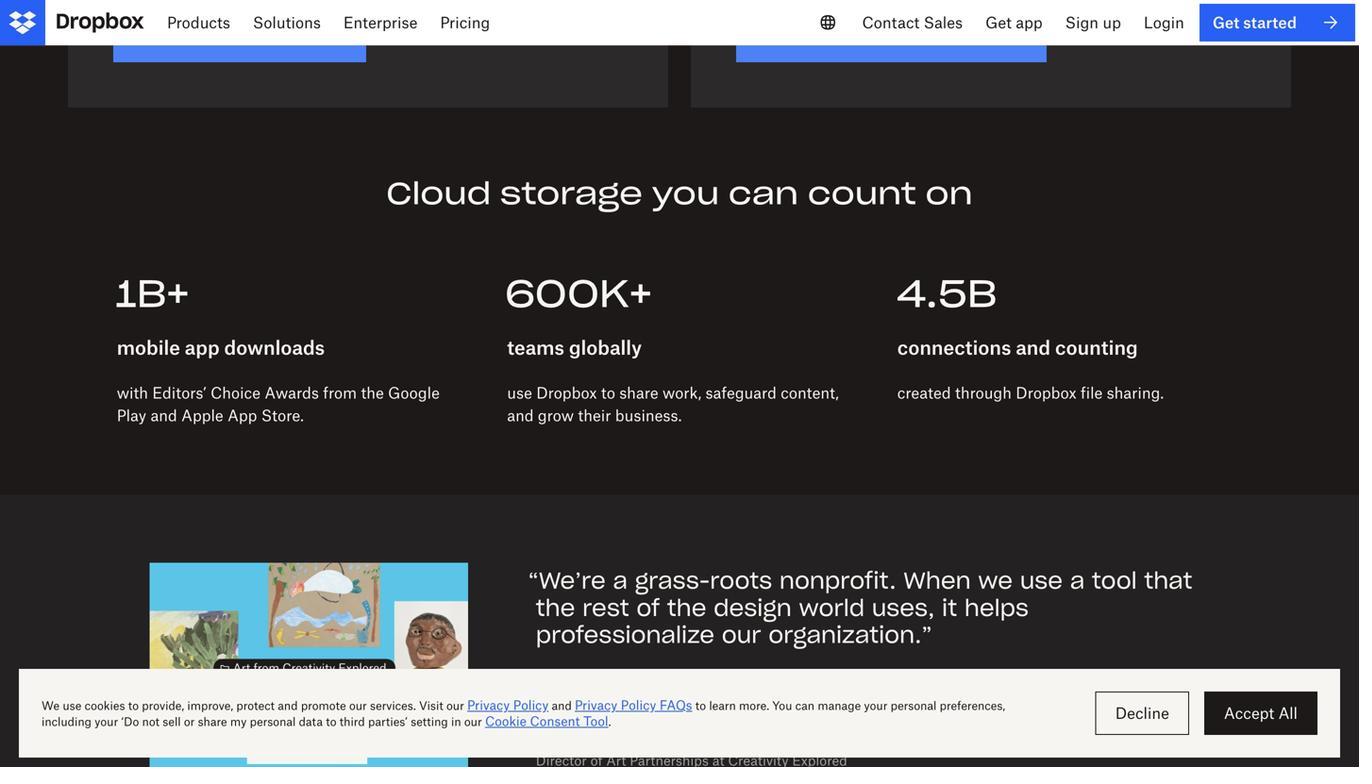 Task type: describe. For each thing, give the bounding box(es) containing it.
dropbox left file on the right of page
[[1016, 384, 1077, 402]]

mobile app downloads
[[117, 336, 325, 359]]

pricing link
[[429, 0, 502, 45]]

contact sales link
[[851, 0, 975, 45]]

get for get started
[[1213, 13, 1240, 32]]

ann
[[536, 727, 563, 743]]

of
[[637, 594, 660, 623]]

rest
[[583, 594, 630, 623]]

sales
[[924, 13, 963, 32]]

created through dropbox file sharing.
[[898, 384, 1164, 402]]

get started link
[[1200, 4, 1356, 42]]

choice
[[211, 384, 261, 402]]

grass-
[[635, 567, 710, 595]]

get dropbox for personal use
[[761, 27, 977, 45]]

ann kappes
[[536, 727, 614, 743]]

when
[[904, 567, 971, 595]]

with editors' choice awards from the google play and apple app store.
[[117, 384, 440, 425]]

read the full story link
[[536, 677, 696, 700]]

the inside with editors' choice awards from the google play and apple app store.
[[361, 384, 384, 402]]

on
[[926, 174, 973, 213]]

get for get dropbox for personal use
[[761, 27, 788, 45]]

sharing.
[[1107, 384, 1164, 402]]

to
[[601, 384, 616, 402]]

store.
[[261, 406, 304, 425]]

with
[[117, 384, 148, 402]]

the left "full"
[[577, 679, 602, 697]]

sign up link
[[1054, 0, 1133, 45]]

from
[[323, 384, 357, 402]]

read
[[536, 679, 574, 697]]

"we're
[[528, 567, 606, 595]]

grow
[[538, 406, 574, 425]]

600k+ image
[[507, 280, 852, 325]]

2 a from the left
[[1070, 567, 1085, 595]]

mobile
[[117, 336, 180, 359]]

google
[[388, 384, 440, 402]]

read the full story
[[536, 679, 670, 697]]

4.5b image
[[898, 280, 1243, 325]]

you
[[652, 174, 720, 213]]

app
[[228, 406, 257, 425]]

safeguard
[[706, 384, 777, 402]]

the right of
[[667, 594, 707, 623]]

products button
[[156, 0, 242, 45]]

contact
[[863, 13, 920, 32]]

apple
[[181, 406, 224, 425]]

share
[[620, 384, 659, 402]]

connections
[[898, 336, 1012, 359]]

downloads
[[224, 336, 325, 359]]

helps
[[965, 594, 1029, 623]]

that
[[1145, 567, 1193, 595]]

get dropbox for personal use link
[[736, 10, 1047, 62]]

app for get
[[1016, 13, 1043, 32]]

and inside with editors' choice awards from the google play and apple app store.
[[151, 406, 177, 425]]

play
[[117, 406, 146, 425]]

"we're a grass-roots nonprofit. when we use a tool that the rest of the design world uses, it helps professionalize our organization."
[[528, 567, 1193, 650]]

cloud
[[386, 174, 491, 213]]

work,
[[663, 384, 702, 402]]

login
[[1144, 13, 1185, 32]]

solutions
[[253, 13, 321, 32]]

file
[[1081, 384, 1103, 402]]

editors'
[[152, 384, 207, 402]]

storage
[[500, 174, 643, 213]]

up
[[1103, 13, 1122, 32]]

cloud storage you can count on
[[386, 174, 973, 213]]

professionalize
[[536, 621, 715, 650]]

design
[[714, 594, 792, 623]]

products
[[167, 13, 230, 32]]

story
[[633, 679, 670, 697]]



Task type: vqa. For each thing, say whether or not it's contained in the screenshot.
File requests on the left
no



Task type: locate. For each thing, give the bounding box(es) containing it.
the left rest
[[536, 594, 575, 623]]

0 vertical spatial use
[[951, 27, 977, 45]]

started
[[1244, 13, 1297, 32]]

content,
[[781, 384, 839, 402]]

use inside use dropbox to share work, safeguard content, and grow their business.
[[507, 384, 532, 402]]

and down editors'
[[151, 406, 177, 425]]

business.
[[615, 406, 682, 425]]

get app button
[[975, 0, 1054, 45]]

organization."
[[769, 621, 933, 650]]

1 horizontal spatial a
[[1070, 567, 1085, 595]]

solutions button
[[242, 0, 332, 45]]

dropbox left 'contact'
[[792, 27, 855, 45]]

connections and counting
[[898, 336, 1138, 359]]

1 horizontal spatial and
[[507, 406, 534, 425]]

get dropbox for work
[[138, 27, 297, 45]]

teams globally
[[507, 336, 642, 359]]

for
[[235, 27, 256, 45], [859, 27, 879, 45]]

1 vertical spatial use
[[507, 384, 532, 402]]

get for get dropbox for work
[[138, 27, 165, 45]]

count
[[808, 174, 917, 213]]

a
[[613, 567, 628, 595], [1070, 567, 1085, 595]]

use right we
[[1020, 567, 1063, 595]]

contact sales
[[863, 13, 963, 32]]

the right from
[[361, 384, 384, 402]]

2 horizontal spatial and
[[1016, 336, 1051, 359]]

0 horizontal spatial app
[[185, 336, 220, 359]]

1 horizontal spatial use
[[951, 27, 977, 45]]

use
[[951, 27, 977, 45], [507, 384, 532, 402], [1020, 567, 1063, 595]]

world
[[799, 594, 865, 623]]

1 for from the left
[[235, 27, 256, 45]]

globally
[[569, 336, 642, 359]]

their
[[578, 406, 611, 425]]

app left sign
[[1016, 13, 1043, 32]]

sign
[[1066, 13, 1099, 32]]

work
[[260, 27, 297, 45]]

1 horizontal spatial for
[[859, 27, 879, 45]]

2 for from the left
[[859, 27, 879, 45]]

it
[[942, 594, 958, 623]]

get inside dropdown button
[[986, 13, 1012, 32]]

2 vertical spatial use
[[1020, 567, 1063, 595]]

app for mobile
[[185, 336, 220, 359]]

app up editors'
[[185, 336, 220, 359]]

get dropbox for work link
[[113, 10, 367, 62]]

dropbox left work
[[168, 27, 232, 45]]

dropbox for personal
[[792, 27, 855, 45]]

a left tool
[[1070, 567, 1085, 595]]

roots
[[710, 567, 773, 595]]

get app
[[986, 13, 1043, 32]]

and inside use dropbox to share work, safeguard content, and grow their business.
[[507, 406, 534, 425]]

dropbox for share
[[537, 384, 597, 402]]

teams
[[507, 336, 565, 359]]

for for personal
[[859, 27, 879, 45]]

a folder titled art from creativity explored with four images of art image
[[150, 563, 468, 768]]

get started
[[1213, 13, 1297, 32]]

tool
[[1092, 567, 1138, 595]]

and left grow
[[507, 406, 534, 425]]

use dropbox to share work, safeguard content, and grow their business.
[[507, 384, 839, 425]]

dropbox up grow
[[537, 384, 597, 402]]

dropbox for work
[[168, 27, 232, 45]]

use down teams
[[507, 384, 532, 402]]

a left of
[[613, 567, 628, 595]]

uses,
[[872, 594, 935, 623]]

and up created through dropbox file sharing.
[[1016, 336, 1051, 359]]

sign up
[[1066, 13, 1122, 32]]

through
[[956, 384, 1012, 402]]

1 a from the left
[[613, 567, 628, 595]]

can
[[729, 174, 799, 213]]

enterprise
[[344, 13, 418, 32]]

0 horizontal spatial a
[[613, 567, 628, 595]]

1 vertical spatial app
[[185, 336, 220, 359]]

created
[[898, 384, 951, 402]]

2 horizontal spatial use
[[1020, 567, 1063, 595]]

full
[[605, 679, 629, 697]]

personal
[[883, 27, 947, 45]]

enterprise link
[[332, 0, 429, 45]]

we
[[979, 567, 1013, 595]]

nonprofit.
[[780, 567, 897, 595]]

get
[[1213, 13, 1240, 32], [986, 13, 1012, 32], [138, 27, 165, 45], [761, 27, 788, 45]]

for for work
[[235, 27, 256, 45]]

use inside "we're a grass-roots nonprofit. when we use a tool that the rest of the design world uses, it helps professionalize our organization."
[[1020, 567, 1063, 595]]

our
[[722, 621, 762, 650]]

dropbox
[[168, 27, 232, 45], [792, 27, 855, 45], [537, 384, 597, 402], [1016, 384, 1077, 402]]

login link
[[1133, 0, 1196, 45]]

kappes
[[566, 727, 614, 743]]

app
[[1016, 13, 1043, 32], [185, 336, 220, 359]]

awards
[[265, 384, 319, 402]]

0 horizontal spatial and
[[151, 406, 177, 425]]

app inside dropdown button
[[1016, 13, 1043, 32]]

dropbox inside use dropbox to share work, safeguard content, and grow their business.
[[537, 384, 597, 402]]

0 horizontal spatial for
[[235, 27, 256, 45]]

get for get app
[[986, 13, 1012, 32]]

0 vertical spatial app
[[1016, 13, 1043, 32]]

pricing
[[440, 13, 490, 32]]

1 horizontal spatial app
[[1016, 13, 1043, 32]]

and
[[1016, 336, 1051, 359], [151, 406, 177, 425], [507, 406, 534, 425]]

use right personal
[[951, 27, 977, 45]]

1b+ image
[[117, 280, 462, 325]]

0 horizontal spatial use
[[507, 384, 532, 402]]

counting
[[1056, 336, 1138, 359]]



